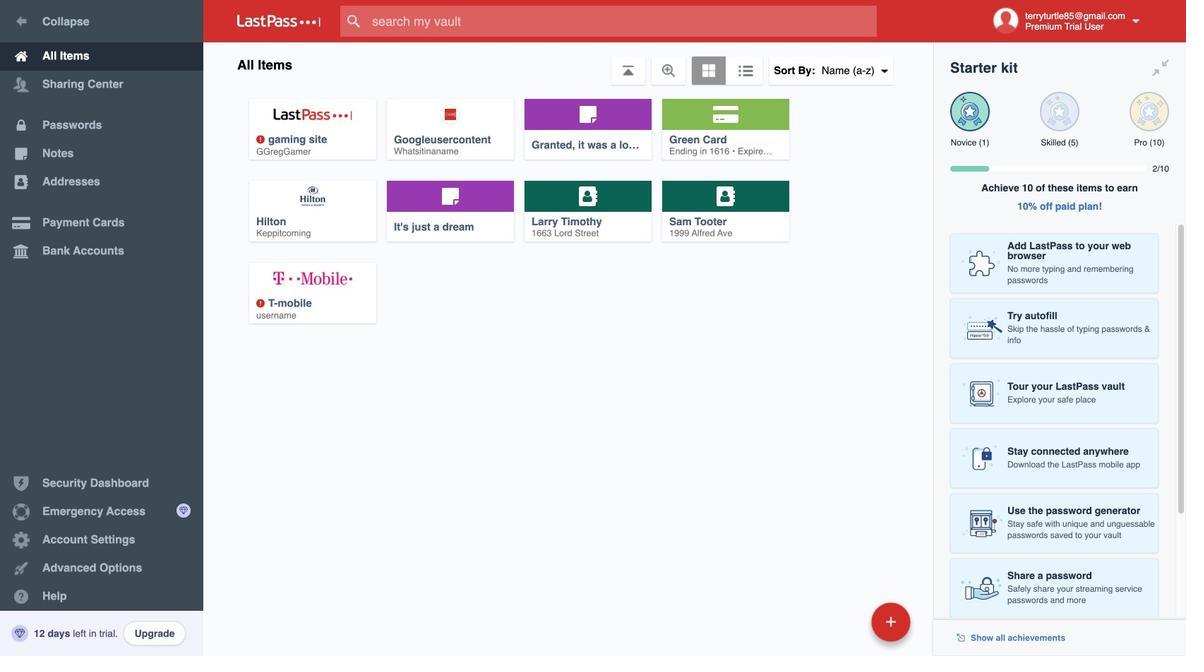 Task type: vqa. For each thing, say whether or not it's contained in the screenshot.
SEARCH MY VAULT TEXT BOX
yes



Task type: describe. For each thing, give the bounding box(es) containing it.
search my vault text field
[[341, 6, 905, 37]]

Search search field
[[341, 6, 905, 37]]

lastpass image
[[237, 15, 321, 28]]

vault options navigation
[[203, 42, 934, 85]]



Task type: locate. For each thing, give the bounding box(es) containing it.
new item navigation
[[775, 598, 920, 656]]

main navigation navigation
[[0, 0, 203, 656]]

new item element
[[775, 602, 916, 642]]



